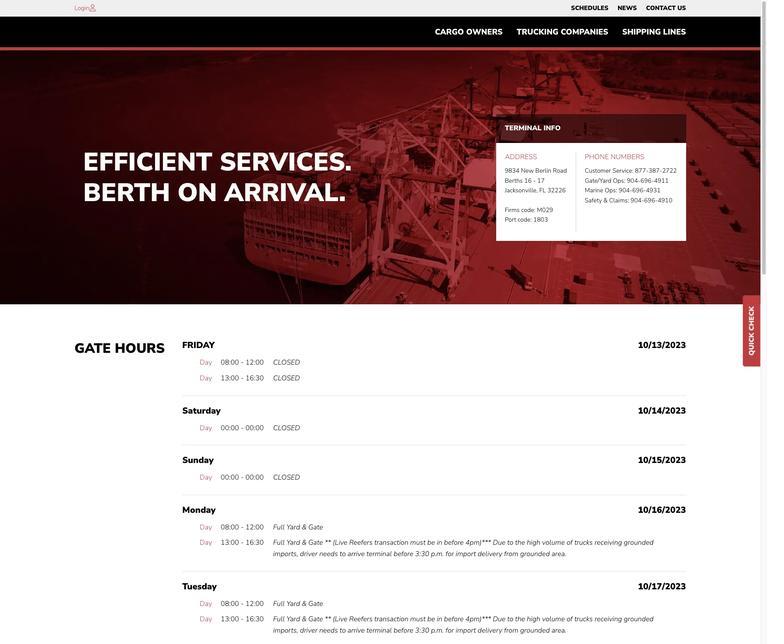 Task type: locate. For each thing, give the bounding box(es) containing it.
0 vertical spatial 13:00 - 16:30
[[221, 373, 264, 383]]

1 full yard & gate from the top
[[273, 522, 323, 532]]

08:00 - 12:00
[[221, 358, 264, 367], [221, 522, 264, 532], [221, 599, 264, 608]]

0 vertical spatial from
[[505, 549, 519, 559]]

2 be from the top
[[428, 614, 435, 624]]

news link
[[618, 2, 637, 14]]

area.
[[552, 549, 567, 559], [552, 626, 567, 635]]

8 day from the top
[[200, 614, 212, 624]]

0 vertical spatial area.
[[552, 549, 567, 559]]

full yard & gate for tuesday
[[273, 599, 323, 608]]

1 vertical spatial receiving
[[595, 614, 623, 624]]

08:00 for tuesday
[[221, 599, 239, 608]]

delivery
[[478, 549, 503, 559], [478, 626, 503, 635]]

2 import from the top
[[456, 626, 476, 635]]

0 vertical spatial delivery
[[478, 549, 503, 559]]

2 transaction from the top
[[375, 614, 409, 624]]

3 08:00 - 12:00 from the top
[[221, 599, 264, 608]]

arrive for monday
[[348, 549, 365, 559]]

1 16:30 from the top
[[246, 373, 264, 383]]

needs for tuesday
[[320, 626, 338, 635]]

1 vertical spatial 08:00
[[221, 522, 239, 532]]

ops: down service:
[[614, 177, 626, 185]]

from for 10/16/2023
[[505, 549, 519, 559]]

1 imports, from the top
[[273, 549, 298, 559]]

1 driver from the top
[[300, 549, 318, 559]]

full yard & gate
[[273, 522, 323, 532], [273, 599, 323, 608]]

0 vertical spatial in
[[437, 538, 443, 548]]

5 day from the top
[[200, 522, 212, 532]]

numbers
[[611, 152, 645, 162]]

3:30 for monday
[[415, 549, 430, 559]]

0 vertical spatial full yard & gate ** (live reefers transaction must be in before 4pm)*** due to the high volume of trucks receiving grounded imports, driver needs to arrive terminal before 3:30 p.m. for import delivery from grounded area.
[[273, 538, 654, 559]]

high for 10/16/2023
[[527, 538, 541, 548]]

in
[[437, 538, 443, 548], [437, 614, 443, 624]]

1 vertical spatial 4pm)***
[[466, 614, 492, 624]]

877-
[[636, 167, 649, 175]]

1 vertical spatial full yard & gate
[[273, 599, 323, 608]]

2 arrive from the top
[[348, 626, 365, 635]]

of for 10/16/2023
[[567, 538, 573, 548]]

1 high from the top
[[527, 538, 541, 548]]

2 00:00 - 00:00 from the top
[[221, 473, 264, 482]]

16:30 for monday
[[246, 538, 264, 548]]

0 vertical spatial 13:00
[[221, 373, 239, 383]]

driver
[[300, 549, 318, 559], [300, 626, 318, 635]]

- inside 9834 new berlin road berths 16 - 17 jacksonville, fl 32226
[[534, 177, 536, 185]]

3 day from the top
[[200, 423, 212, 433]]

2 p.m. from the top
[[431, 626, 444, 635]]

2 vertical spatial 16:30
[[246, 614, 264, 624]]

2 trucks from the top
[[575, 614, 593, 624]]

2 high from the top
[[527, 614, 541, 624]]

2 driver from the top
[[300, 626, 318, 635]]

1 vertical spatial 13:00 - 16:30
[[221, 538, 264, 548]]

904- right claims:
[[631, 196, 645, 204]]

login link
[[75, 4, 89, 12]]

2 08:00 - 12:00 from the top
[[221, 522, 264, 532]]

be for 10/16/2023
[[428, 538, 435, 548]]

0 vertical spatial **
[[325, 538, 331, 548]]

due
[[493, 538, 506, 548], [493, 614, 506, 624]]

imports, for tuesday
[[273, 626, 298, 635]]

2 3:30 from the top
[[415, 626, 430, 635]]

contact
[[647, 4, 676, 12]]

user image
[[89, 4, 96, 11]]

1 vertical spatial imports,
[[273, 626, 298, 635]]

1 vertical spatial full yard & gate ** (live reefers transaction must be in before 4pm)*** due to the high volume of trucks receiving grounded imports, driver needs to arrive terminal before 3:30 p.m. for import delivery from grounded area.
[[273, 614, 654, 635]]

1 vertical spatial driver
[[300, 626, 318, 635]]

1 08:00 - 12:00 from the top
[[221, 358, 264, 367]]

1 vertical spatial delivery
[[478, 626, 503, 635]]

10/15/2023
[[639, 454, 687, 466]]

imports,
[[273, 549, 298, 559], [273, 626, 298, 635]]

1 receiving from the top
[[595, 538, 623, 548]]

2 vertical spatial 13:00 - 16:30
[[221, 614, 264, 624]]

trucking companies
[[517, 27, 609, 37]]

12:00
[[246, 358, 264, 367], [246, 522, 264, 532], [246, 599, 264, 608]]

0 vertical spatial full yard & gate
[[273, 522, 323, 532]]

2 must from the top
[[411, 614, 426, 624]]

3 closed from the top
[[273, 423, 300, 433]]

tuesday
[[182, 580, 217, 592]]

the for 10/16/2023
[[516, 538, 526, 548]]

1 due from the top
[[493, 538, 506, 548]]

2 due from the top
[[493, 614, 506, 624]]

1 vertical spatial for
[[446, 626, 454, 635]]

lines
[[664, 27, 687, 37]]

1 import from the top
[[456, 549, 476, 559]]

1 of from the top
[[567, 538, 573, 548]]

2 imports, from the top
[[273, 626, 298, 635]]

1 vertical spatial be
[[428, 614, 435, 624]]

16:30
[[246, 373, 264, 383], [246, 538, 264, 548], [246, 614, 264, 624]]

1 vertical spatial in
[[437, 614, 443, 624]]

2 receiving from the top
[[595, 614, 623, 624]]

3:30
[[415, 549, 430, 559], [415, 626, 430, 635]]

1 vertical spatial the
[[516, 614, 526, 624]]

1 vertical spatial code:
[[518, 216, 532, 224]]

0 vertical spatial 00:00 - 00:00
[[221, 423, 264, 433]]

1 needs from the top
[[320, 549, 338, 559]]

receiving
[[595, 538, 623, 548], [595, 614, 623, 624]]

0 vertical spatial p.m.
[[431, 549, 444, 559]]

owners
[[467, 27, 503, 37]]

shipping
[[623, 27, 662, 37]]

1 00:00 - 00:00 from the top
[[221, 423, 264, 433]]

0 vertical spatial 08:00
[[221, 358, 239, 367]]

p.m.
[[431, 549, 444, 559], [431, 626, 444, 635]]

2 needs from the top
[[320, 626, 338, 635]]

firms code:  m029 port code:  1803
[[505, 206, 554, 224]]

area. for 10/16/2023
[[552, 549, 567, 559]]

0 vertical spatial 16:30
[[246, 373, 264, 383]]

ops:
[[614, 177, 626, 185], [605, 186, 618, 195]]

1 vertical spatial trucks
[[575, 614, 593, 624]]

closed for friday
[[273, 358, 300, 367]]

2 13:00 - 16:30 from the top
[[221, 538, 264, 548]]

on
[[178, 175, 217, 210]]

0 vertical spatial terminal
[[367, 549, 392, 559]]

08:00 - 12:00 for friday
[[221, 358, 264, 367]]

code: up 1803
[[522, 206, 536, 214]]

1 vertical spatial 08:00 - 12:00
[[221, 522, 264, 532]]

13:00
[[221, 373, 239, 383], [221, 538, 239, 548], [221, 614, 239, 624]]

1 volume from the top
[[543, 538, 565, 548]]

1 arrive from the top
[[348, 549, 365, 559]]

1 vertical spatial needs
[[320, 626, 338, 635]]

10/16/2023
[[639, 504, 687, 516]]

1 vertical spatial arrive
[[348, 626, 365, 635]]

2 area. from the top
[[552, 626, 567, 635]]

0 vertical spatial arrive
[[348, 549, 365, 559]]

2 volume from the top
[[543, 614, 565, 624]]

1 3:30 from the top
[[415, 549, 430, 559]]

p.m. for 10/17/2023
[[431, 626, 444, 635]]

phone numbers
[[585, 152, 645, 162]]

quick check link
[[744, 295, 761, 366]]

2 full yard & gate from the top
[[273, 599, 323, 608]]

3 13:00 - 16:30 from the top
[[221, 614, 264, 624]]

transaction
[[375, 538, 409, 548], [375, 614, 409, 624]]

1 4pm)*** from the top
[[466, 538, 492, 548]]

2 vertical spatial 08:00
[[221, 599, 239, 608]]

1 vertical spatial high
[[527, 614, 541, 624]]

cargo owners link
[[428, 23, 510, 41]]

12:00 for friday
[[246, 358, 264, 367]]

3 12:00 from the top
[[246, 599, 264, 608]]

cargo owners
[[435, 27, 503, 37]]

1 vertical spatial 16:30
[[246, 538, 264, 548]]

road
[[553, 167, 567, 175]]

0 vertical spatial reefers
[[349, 538, 373, 548]]

trucking
[[517, 27, 559, 37]]

in for 10/16/2023
[[437, 538, 443, 548]]

full yard & gate ** (live reefers transaction must be in before 4pm)*** due to the high volume of trucks receiving grounded imports, driver needs to arrive terminal before 3:30 p.m. for import delivery from grounded area.
[[273, 538, 654, 559], [273, 614, 654, 635]]

0 vertical spatial 12:00
[[246, 358, 264, 367]]

4pm)***
[[466, 538, 492, 548], [466, 614, 492, 624]]

00:00
[[221, 423, 239, 433], [246, 423, 264, 433], [221, 473, 239, 482], [246, 473, 264, 482]]

news
[[618, 4, 637, 12]]

1 vertical spatial volume
[[543, 614, 565, 624]]

gate
[[75, 339, 111, 358], [309, 522, 323, 532], [309, 538, 323, 548], [309, 599, 323, 608], [309, 614, 323, 624]]

2 the from the top
[[516, 614, 526, 624]]

import for 10/16/2023
[[456, 549, 476, 559]]

terminal
[[367, 549, 392, 559], [367, 626, 392, 635]]

0 vertical spatial driver
[[300, 549, 318, 559]]

1 12:00 from the top
[[246, 358, 264, 367]]

0 vertical spatial volume
[[543, 538, 565, 548]]

1 vertical spatial 904-
[[619, 186, 633, 195]]

2 13:00 from the top
[[221, 538, 239, 548]]

3 yard from the top
[[287, 599, 300, 608]]

1 vertical spatial area.
[[552, 626, 567, 635]]

import for 10/17/2023
[[456, 626, 476, 635]]

4 closed from the top
[[273, 473, 300, 482]]

&
[[604, 196, 608, 204], [302, 522, 307, 532], [302, 538, 307, 548], [302, 599, 307, 608], [302, 614, 307, 624]]

0 vertical spatial must
[[411, 538, 426, 548]]

0 vertical spatial menu bar
[[567, 2, 691, 14]]

1 for from the top
[[446, 549, 454, 559]]

(live
[[333, 538, 348, 548], [333, 614, 348, 624]]

2 in from the top
[[437, 614, 443, 624]]

2 delivery from the top
[[478, 626, 503, 635]]

1 vertical spatial 13:00
[[221, 538, 239, 548]]

1 vertical spatial due
[[493, 614, 506, 624]]

from for 10/17/2023
[[505, 626, 519, 635]]

904-
[[627, 177, 641, 185], [619, 186, 633, 195], [631, 196, 645, 204]]

0 vertical spatial (live
[[333, 538, 348, 548]]

2 reefers from the top
[[349, 614, 373, 624]]

1 vertical spatial transaction
[[375, 614, 409, 624]]

0 vertical spatial imports,
[[273, 549, 298, 559]]

1 vertical spatial from
[[505, 626, 519, 635]]

1 delivery from the top
[[478, 549, 503, 559]]

2 yard from the top
[[287, 538, 300, 548]]

1 day from the top
[[200, 358, 212, 367]]

1 vertical spatial menu bar
[[428, 23, 694, 41]]

1 vertical spatial **
[[325, 614, 331, 624]]

0 vertical spatial 4pm)***
[[466, 538, 492, 548]]

3 08:00 from the top
[[221, 599, 239, 608]]

2 full yard & gate ** (live reefers transaction must be in before 4pm)*** due to the high volume of trucks receiving grounded imports, driver needs to arrive terminal before 3:30 p.m. for import delivery from grounded area. from the top
[[273, 614, 654, 635]]

arrive for tuesday
[[348, 626, 365, 635]]

trucking companies link
[[510, 23, 616, 41]]

2 closed from the top
[[273, 373, 300, 383]]

1 vertical spatial 3:30
[[415, 626, 430, 635]]

high for 10/17/2023
[[527, 614, 541, 624]]

service:
[[613, 167, 634, 175]]

4 full from the top
[[273, 614, 285, 624]]

0 vertical spatial 3:30
[[415, 549, 430, 559]]

2 terminal from the top
[[367, 626, 392, 635]]

0 vertical spatial transaction
[[375, 538, 409, 548]]

2 of from the top
[[567, 614, 573, 624]]

1 in from the top
[[437, 538, 443, 548]]

08:00 for monday
[[221, 522, 239, 532]]

2 vertical spatial 13:00
[[221, 614, 239, 624]]

1 vertical spatial must
[[411, 614, 426, 624]]

1 ** from the top
[[325, 538, 331, 548]]

1 13:00 from the top
[[221, 373, 239, 383]]

4910
[[658, 196, 673, 204]]

1 full yard & gate ** (live reefers transaction must be in before 4pm)*** due to the high volume of trucks receiving grounded imports, driver needs to arrive terminal before 3:30 p.m. for import delivery from grounded area. from the top
[[273, 538, 654, 559]]

of
[[567, 538, 573, 548], [567, 614, 573, 624]]

1 vertical spatial 12:00
[[246, 522, 264, 532]]

transaction for tuesday
[[375, 614, 409, 624]]

berths
[[505, 177, 523, 185]]

closed
[[273, 358, 300, 367], [273, 373, 300, 383], [273, 423, 300, 433], [273, 473, 300, 482]]

08:00
[[221, 358, 239, 367], [221, 522, 239, 532], [221, 599, 239, 608]]

4931
[[647, 186, 661, 195]]

0 vertical spatial for
[[446, 549, 454, 559]]

16:30 for tuesday
[[246, 614, 264, 624]]

2 (live from the top
[[333, 614, 348, 624]]

menu bar down schedules link
[[428, 23, 694, 41]]

menu bar
[[567, 2, 691, 14], [428, 23, 694, 41]]

code: right port at the top right of page
[[518, 216, 532, 224]]

menu bar up shipping
[[567, 2, 691, 14]]

1 terminal from the top
[[367, 549, 392, 559]]

3 16:30 from the top
[[246, 614, 264, 624]]

0 vertical spatial needs
[[320, 549, 338, 559]]

1 p.m. from the top
[[431, 549, 444, 559]]

0 vertical spatial due
[[493, 538, 506, 548]]

1 area. from the top
[[552, 549, 567, 559]]

2 16:30 from the top
[[246, 538, 264, 548]]

0 vertical spatial the
[[516, 538, 526, 548]]

reefers
[[349, 538, 373, 548], [349, 614, 373, 624]]

3 13:00 from the top
[[221, 614, 239, 624]]

imports, for monday
[[273, 549, 298, 559]]

arrive
[[348, 549, 365, 559], [348, 626, 365, 635]]

13:00 for tuesday
[[221, 614, 239, 624]]

closed for sunday
[[273, 473, 300, 482]]

import
[[456, 549, 476, 559], [456, 626, 476, 635]]

sunday
[[182, 454, 214, 466]]

1 vertical spatial of
[[567, 614, 573, 624]]

1 closed from the top
[[273, 358, 300, 367]]

full
[[273, 522, 285, 532], [273, 538, 285, 548], [273, 599, 285, 608], [273, 614, 285, 624]]

of for 10/17/2023
[[567, 614, 573, 624]]

delivery for 10/16/2023
[[478, 549, 503, 559]]

0 vertical spatial 904-
[[627, 177, 641, 185]]

** for monday
[[325, 538, 331, 548]]

1 vertical spatial ops:
[[605, 186, 618, 195]]

to
[[508, 538, 514, 548], [340, 549, 346, 559], [508, 614, 514, 624], [340, 626, 346, 635]]

volume
[[543, 538, 565, 548], [543, 614, 565, 624]]

1 vertical spatial (live
[[333, 614, 348, 624]]

high
[[527, 538, 541, 548], [527, 614, 541, 624]]

2 from from the top
[[505, 626, 519, 635]]

quick check
[[748, 306, 757, 355]]

2 08:00 from the top
[[221, 522, 239, 532]]

ops: up claims:
[[605, 186, 618, 195]]

0 vertical spatial be
[[428, 538, 435, 548]]

1 vertical spatial terminal
[[367, 626, 392, 635]]

4 yard from the top
[[287, 614, 300, 624]]

full yard & gate ** (live reefers transaction must be in before 4pm)*** due to the high volume of trucks receiving grounded imports, driver needs to arrive terminal before 3:30 p.m. for import delivery from grounded area. for 10/16/2023
[[273, 538, 654, 559]]

1 be from the top
[[428, 538, 435, 548]]

grounded
[[624, 538, 654, 548], [521, 549, 550, 559], [624, 614, 654, 624], [521, 626, 550, 635]]

0 vertical spatial trucks
[[575, 538, 593, 548]]

the
[[516, 538, 526, 548], [516, 614, 526, 624]]

for
[[446, 549, 454, 559], [446, 626, 454, 635]]

1 13:00 - 16:30 from the top
[[221, 373, 264, 383]]

0 vertical spatial high
[[527, 538, 541, 548]]

must for monday
[[411, 538, 426, 548]]

1 the from the top
[[516, 538, 526, 548]]

2 vertical spatial 12:00
[[246, 599, 264, 608]]

closed for saturday
[[273, 423, 300, 433]]

address
[[505, 152, 538, 162]]

1 vertical spatial reefers
[[349, 614, 373, 624]]

08:00 - 12:00 for tuesday
[[221, 599, 264, 608]]

2 4pm)*** from the top
[[466, 614, 492, 624]]

1 vertical spatial 00:00 - 00:00
[[221, 473, 264, 482]]

4911
[[655, 177, 669, 185]]

hours
[[115, 339, 165, 358]]

schedules
[[572, 4, 609, 12]]

needs
[[320, 549, 338, 559], [320, 626, 338, 635]]

1 must from the top
[[411, 538, 426, 548]]

code:
[[522, 206, 536, 214], [518, 216, 532, 224]]

receiving for 10/17/2023
[[595, 614, 623, 624]]

2 ** from the top
[[325, 614, 331, 624]]

due for 10/16/2023
[[493, 538, 506, 548]]

904- down 877-
[[627, 177, 641, 185]]

1 trucks from the top
[[575, 538, 593, 548]]

1 (live from the top
[[333, 538, 348, 548]]

must
[[411, 538, 426, 548], [411, 614, 426, 624]]

& inside customer service: 877-387-2722 gate/yard ops: 904-696-4911 marine ops: 904-696-4931 safety & claims: 904-696-4910
[[604, 196, 608, 204]]

1 vertical spatial import
[[456, 626, 476, 635]]

saturday
[[182, 405, 221, 417]]

13:00 for monday
[[221, 538, 239, 548]]

904- up claims:
[[619, 186, 633, 195]]

0 vertical spatial receiving
[[595, 538, 623, 548]]

1 transaction from the top
[[375, 538, 409, 548]]

2 12:00 from the top
[[246, 522, 264, 532]]

1 08:00 from the top
[[221, 358, 239, 367]]

6 day from the top
[[200, 538, 212, 548]]

day
[[200, 358, 212, 367], [200, 373, 212, 383], [200, 423, 212, 433], [200, 473, 212, 482], [200, 522, 212, 532], [200, 538, 212, 548], [200, 599, 212, 608], [200, 614, 212, 624]]

2 vertical spatial 904-
[[631, 196, 645, 204]]

0 vertical spatial import
[[456, 549, 476, 559]]

be for 10/17/2023
[[428, 614, 435, 624]]

0 vertical spatial of
[[567, 538, 573, 548]]

1 reefers from the top
[[349, 538, 373, 548]]

firms
[[505, 206, 520, 214]]

0 vertical spatial 08:00 - 12:00
[[221, 358, 264, 367]]

2 vertical spatial 08:00 - 12:00
[[221, 599, 264, 608]]

1 vertical spatial p.m.
[[431, 626, 444, 635]]

2 for from the top
[[446, 626, 454, 635]]

1 from from the top
[[505, 549, 519, 559]]



Task type: describe. For each thing, give the bounding box(es) containing it.
new
[[521, 167, 534, 175]]

1803
[[534, 216, 549, 224]]

32226
[[548, 186, 566, 195]]

2 full from the top
[[273, 538, 285, 548]]

safety
[[585, 196, 603, 204]]

10/13/2023
[[639, 339, 687, 351]]

387-
[[649, 167, 663, 175]]

00:00 - 00:00 for sunday
[[221, 473, 264, 482]]

jacksonville,
[[505, 186, 538, 195]]

contact us link
[[647, 2, 687, 14]]

customer
[[585, 167, 612, 175]]

16
[[525, 177, 532, 185]]

schedules link
[[572, 2, 609, 14]]

us
[[678, 4, 687, 12]]

trucks for 10/16/2023
[[575, 538, 593, 548]]

(live for tuesday
[[333, 614, 348, 624]]

08:00 for friday
[[221, 358, 239, 367]]

full yard & gate ** (live reefers transaction must be in before 4pm)*** due to the high volume of trucks receiving grounded imports, driver needs to arrive terminal before 3:30 p.m. for import delivery from grounded area. for 10/17/2023
[[273, 614, 654, 635]]

(live for monday
[[333, 538, 348, 548]]

3:30 for tuesday
[[415, 626, 430, 635]]

in for 10/17/2023
[[437, 614, 443, 624]]

phone
[[585, 152, 609, 162]]

4 day from the top
[[200, 473, 212, 482]]

2 vertical spatial 696-
[[645, 196, 658, 204]]

shipping lines link
[[616, 23, 694, 41]]

needs for monday
[[320, 549, 338, 559]]

shipping lines
[[623, 27, 687, 37]]

due for 10/17/2023
[[493, 614, 506, 624]]

0 vertical spatial code:
[[522, 206, 536, 214]]

for for 10/17/2023
[[446, 626, 454, 635]]

fl
[[540, 186, 546, 195]]

berlin
[[536, 167, 552, 175]]

delivery for 10/17/2023
[[478, 626, 503, 635]]

gate hours
[[75, 339, 165, 358]]

trucks for 10/17/2023
[[575, 614, 593, 624]]

13:00 - 16:30 for tuesday
[[221, 614, 264, 624]]

driver for tuesday
[[300, 626, 318, 635]]

full yard & gate for monday
[[273, 522, 323, 532]]

0 vertical spatial 696-
[[641, 177, 655, 185]]

3 full from the top
[[273, 599, 285, 608]]

reefers for tuesday
[[349, 614, 373, 624]]

terminal for tuesday
[[367, 626, 392, 635]]

4pm)*** for 10/17/2023
[[466, 614, 492, 624]]

gate/yard
[[585, 177, 612, 185]]

info
[[544, 123, 561, 133]]

claims:
[[610, 196, 630, 204]]

4pm)*** for 10/16/2023
[[466, 538, 492, 548]]

terminal info
[[505, 123, 561, 133]]

13:00 - 16:30 for friday
[[221, 373, 264, 383]]

1 yard from the top
[[287, 522, 300, 532]]

0 vertical spatial ops:
[[614, 177, 626, 185]]

08:00 - 12:00 for monday
[[221, 522, 264, 532]]

12:00 for monday
[[246, 522, 264, 532]]

check
[[748, 306, 757, 331]]

the for 10/17/2023
[[516, 614, 526, 624]]

10/14/2023
[[639, 405, 687, 417]]

volume for 10/16/2023
[[543, 538, 565, 548]]

9834 new berlin road berths 16 - 17 jacksonville, fl 32226
[[505, 167, 567, 195]]

12:00 for tuesday
[[246, 599, 264, 608]]

p.m. for 10/16/2023
[[431, 549, 444, 559]]

must for tuesday
[[411, 614, 426, 624]]

arrival.
[[225, 175, 346, 210]]

menu bar containing schedules
[[567, 2, 691, 14]]

driver for monday
[[300, 549, 318, 559]]

volume for 10/17/2023
[[543, 614, 565, 624]]

00:00 - 00:00 for saturday
[[221, 423, 264, 433]]

transaction for monday
[[375, 538, 409, 548]]

monday
[[182, 504, 216, 516]]

berth
[[83, 175, 170, 210]]

reefers for monday
[[349, 538, 373, 548]]

terminal for monday
[[367, 549, 392, 559]]

port
[[505, 216, 517, 224]]

2 day from the top
[[200, 373, 212, 383]]

contact us
[[647, 4, 687, 12]]

17
[[538, 177, 545, 185]]

m029
[[537, 206, 554, 214]]

marine
[[585, 186, 604, 195]]

13:00 for friday
[[221, 373, 239, 383]]

10/17/2023
[[639, 580, 687, 592]]

efficient services. berth on arrival.
[[83, 145, 352, 210]]

quick
[[748, 333, 757, 355]]

terminal
[[505, 123, 542, 133]]

customer service: 877-387-2722 gate/yard ops: 904-696-4911 marine ops: 904-696-4931 safety & claims: 904-696-4910
[[585, 167, 677, 204]]

9834
[[505, 167, 520, 175]]

menu bar containing cargo owners
[[428, 23, 694, 41]]

13:00 - 16:30 for monday
[[221, 538, 264, 548]]

** for tuesday
[[325, 614, 331, 624]]

area. for 10/17/2023
[[552, 626, 567, 635]]

7 day from the top
[[200, 599, 212, 608]]

16:30 for friday
[[246, 373, 264, 383]]

1 vertical spatial 696-
[[633, 186, 647, 195]]

1 full from the top
[[273, 522, 285, 532]]

receiving for 10/16/2023
[[595, 538, 623, 548]]

login
[[75, 4, 89, 12]]

friday
[[182, 339, 215, 351]]

cargo
[[435, 27, 464, 37]]

efficient
[[83, 145, 213, 179]]

2722
[[663, 167, 677, 175]]

services.
[[220, 145, 352, 179]]

for for 10/16/2023
[[446, 549, 454, 559]]

companies
[[561, 27, 609, 37]]



Task type: vqa. For each thing, say whether or not it's contained in the screenshot.
10/17/2023's Area.
yes



